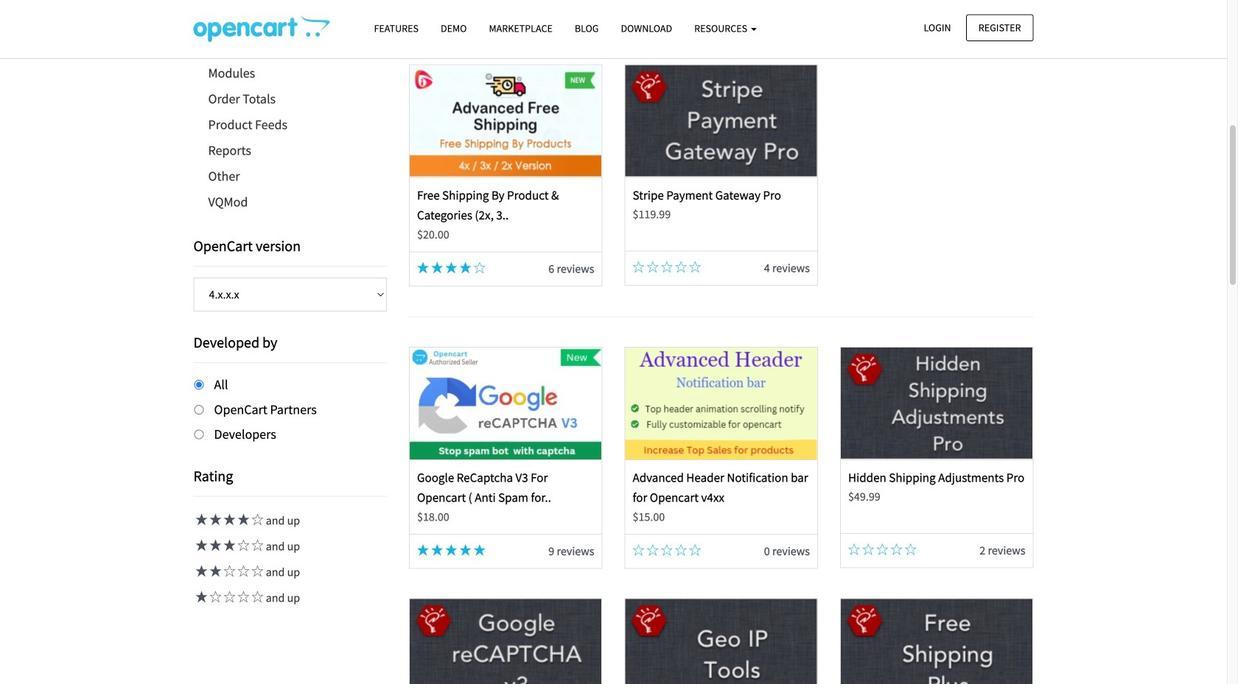 Task type: locate. For each thing, give the bounding box(es) containing it.
opencart extensions image
[[194, 15, 330, 42]]

google recaptcha v3 for opencart ( anti spam for.. image
[[410, 348, 602, 460]]

stripe payment gateway pro image
[[626, 65, 817, 177]]

free shipping by product & categories (2x, 3.. image
[[410, 65, 602, 177]]

star light o image
[[647, 261, 659, 273], [661, 261, 673, 273], [675, 261, 687, 273], [250, 540, 264, 552], [675, 545, 687, 557], [689, 545, 701, 557], [236, 566, 250, 578], [250, 566, 264, 578], [208, 592, 222, 603], [250, 592, 264, 603]]

star light o image
[[633, 261, 645, 273], [689, 261, 701, 273], [474, 262, 486, 274], [250, 514, 264, 526], [236, 540, 250, 552], [848, 544, 860, 556], [863, 544, 874, 556], [877, 544, 889, 556], [891, 544, 903, 556], [905, 544, 917, 556], [633, 545, 645, 557], [647, 545, 659, 557], [661, 545, 673, 557], [222, 566, 236, 578], [222, 592, 236, 603], [236, 592, 250, 603]]

free shipping plus image
[[841, 600, 1033, 685]]

paypal payment gateway image
[[487, 0, 956, 10]]

star light image
[[431, 262, 443, 274], [460, 262, 472, 274], [194, 514, 208, 526], [222, 514, 236, 526], [194, 540, 208, 552], [222, 540, 236, 552], [446, 545, 457, 557], [208, 566, 222, 578], [194, 592, 208, 603]]

star light image
[[417, 262, 429, 274], [446, 262, 457, 274], [208, 514, 222, 526], [236, 514, 250, 526], [208, 540, 222, 552], [417, 545, 429, 557], [431, 545, 443, 557], [460, 545, 472, 557], [474, 545, 486, 557], [194, 566, 208, 578]]



Task type: describe. For each thing, give the bounding box(es) containing it.
geo ip tools image
[[626, 600, 817, 685]]

hidden shipping adjustments pro image
[[841, 348, 1033, 460]]

advanced header notification bar for opencart v4xx image
[[626, 348, 817, 460]]

google recaptcha v3 image
[[410, 600, 602, 685]]



Task type: vqa. For each thing, say whether or not it's contained in the screenshot.
Advanced Header Notification bar for Opencart v4xx image
yes



